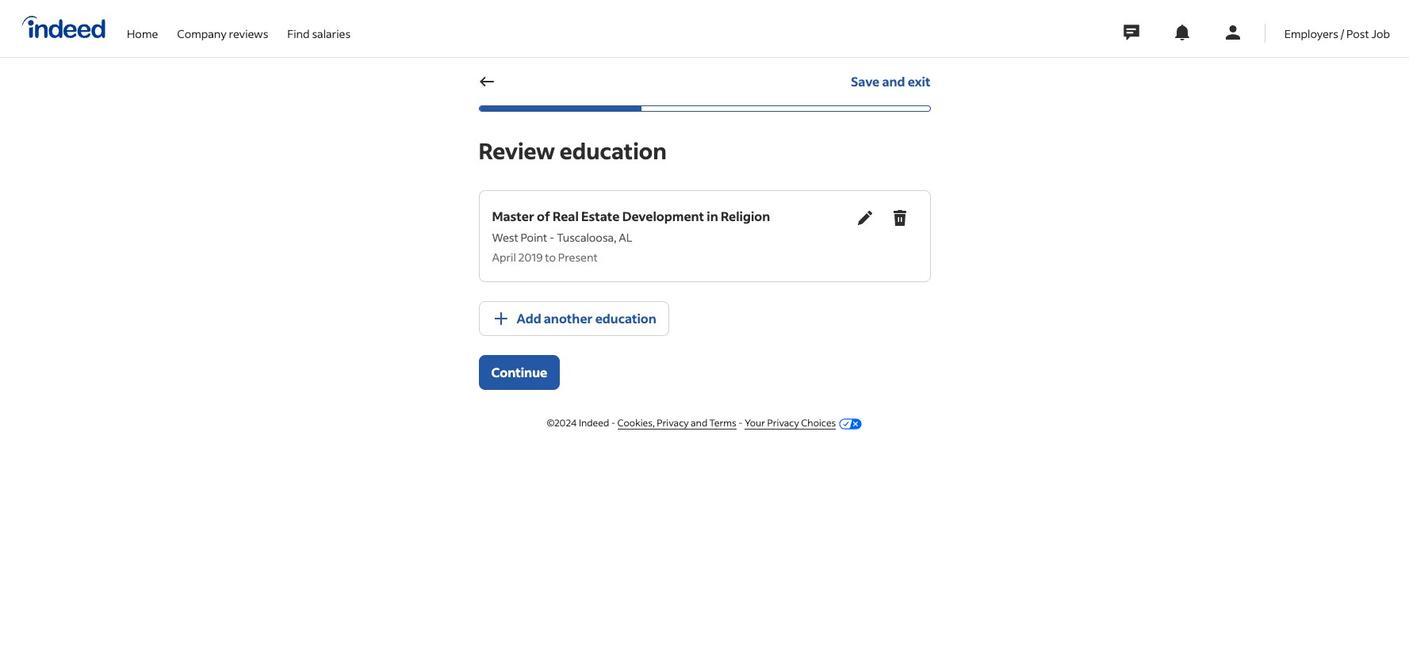 Task type: describe. For each thing, give the bounding box(es) containing it.
- inside master of real estate development in religion west point - tuscaloosa, al april 2019 to present
[[550, 230, 555, 245]]

continue
[[491, 364, 547, 381]]

company
[[177, 26, 227, 41]]

development
[[622, 208, 704, 224]]

to
[[545, 250, 556, 265]]

2 privacy from the left
[[767, 417, 799, 429]]

religion
[[721, 208, 770, 224]]

review
[[479, 136, 555, 165]]

company reviews link
[[177, 0, 268, 54]]

point
[[521, 230, 548, 245]]

/
[[1341, 26, 1345, 41]]

reviews
[[229, 26, 268, 41]]

1 horizontal spatial -
[[611, 417, 616, 429]]

your
[[745, 417, 765, 429]]

west
[[492, 230, 519, 245]]

employers / post job link
[[1285, 0, 1390, 54]]

add
[[517, 310, 541, 327]]

review education
[[479, 136, 667, 165]]

post
[[1347, 26, 1370, 41]]

2019
[[518, 250, 543, 265]]

add another education
[[517, 310, 657, 327]]

estate
[[581, 208, 620, 224]]

real
[[553, 208, 579, 224]]

in
[[707, 208, 718, 224]]

education inside button
[[595, 310, 657, 327]]

employers
[[1285, 26, 1339, 41]]

1 privacy from the left
[[657, 417, 689, 429]]

find salaries
[[287, 26, 351, 41]]

©2024 indeed - cookies, privacy and terms - your privacy choices
[[547, 417, 836, 429]]

choices
[[801, 417, 836, 429]]

april
[[492, 250, 516, 265]]



Task type: vqa. For each thing, say whether or not it's contained in the screenshot.
field
no



Task type: locate. For each thing, give the bounding box(es) containing it.
terms
[[710, 417, 737, 429]]

cookies,
[[618, 417, 655, 429]]

1 horizontal spatial privacy
[[767, 417, 799, 429]]

- right point
[[550, 230, 555, 245]]

home
[[127, 26, 158, 41]]

-
[[550, 230, 555, 245], [611, 417, 616, 429], [739, 417, 743, 429]]

privacy right cookies,
[[657, 417, 689, 429]]

progress image
[[479, 106, 642, 111]]

- left your
[[739, 417, 743, 429]]

company reviews
[[177, 26, 268, 41]]

0 vertical spatial and
[[882, 73, 905, 90]]

job
[[1372, 26, 1390, 41]]

and left exit
[[882, 73, 905, 90]]

privacy
[[657, 417, 689, 429], [767, 417, 799, 429]]

privacy right your
[[767, 417, 799, 429]]

0 horizontal spatial and
[[691, 417, 708, 429]]

of
[[537, 208, 550, 224]]

master
[[492, 208, 535, 224]]

- right indeed
[[611, 417, 616, 429]]

indeed
[[579, 417, 609, 429]]

salaries
[[312, 26, 351, 41]]

and inside save and exit link
[[882, 73, 905, 90]]

1 horizontal spatial and
[[882, 73, 905, 90]]

save and exit link
[[851, 64, 931, 99]]

and left terms at bottom right
[[691, 417, 708, 429]]

add another education button
[[479, 301, 669, 336]]

find salaries link
[[287, 0, 351, 54]]

home link
[[127, 0, 158, 54]]

education
[[560, 136, 667, 165], [595, 310, 657, 327]]

present
[[558, 250, 598, 265]]

save
[[851, 73, 880, 90]]

0 horizontal spatial -
[[550, 230, 555, 245]]

1 vertical spatial education
[[595, 310, 657, 327]]

2 horizontal spatial -
[[739, 417, 743, 429]]

cookies, privacy and terms link
[[618, 417, 737, 430]]

your privacy choices link
[[745, 417, 836, 430]]

employers / post job
[[1285, 26, 1390, 41]]

progress progress bar
[[479, 105, 931, 112]]

0 vertical spatial education
[[560, 136, 667, 165]]

continue button
[[479, 355, 560, 390]]

©2024
[[547, 417, 577, 429]]

1 vertical spatial and
[[691, 417, 708, 429]]

find
[[287, 26, 310, 41]]

master of real estate development in religion group
[[492, 201, 917, 272]]

education right another
[[595, 310, 657, 327]]

save and exit
[[851, 73, 931, 90]]

master of real estate development in religion west point - tuscaloosa, al april 2019 to present
[[492, 208, 770, 265]]

another
[[544, 310, 593, 327]]

education up the estate
[[560, 136, 667, 165]]

and
[[882, 73, 905, 90], [691, 417, 708, 429]]

tuscaloosa,
[[557, 230, 617, 245]]

exit
[[908, 73, 931, 90]]

0 horizontal spatial privacy
[[657, 417, 689, 429]]

al
[[619, 230, 633, 245]]



